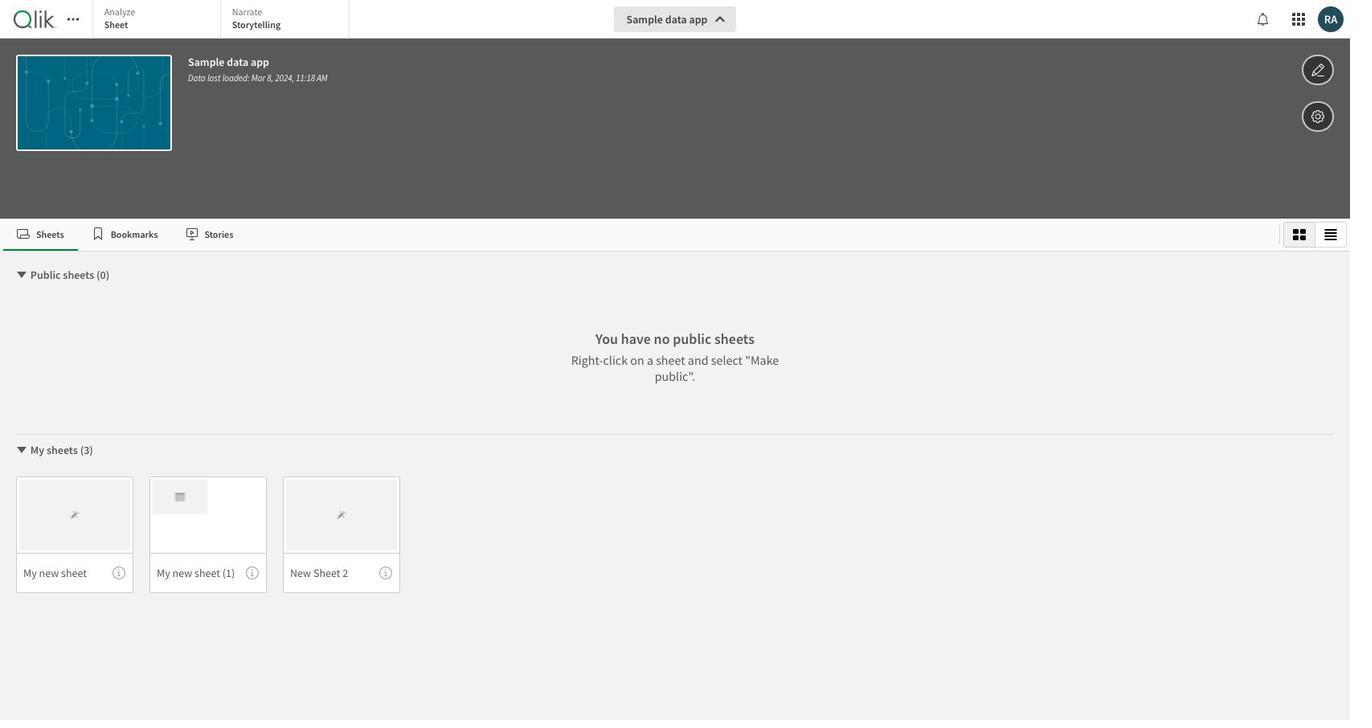 Task type: describe. For each thing, give the bounding box(es) containing it.
collapse image
[[15, 268, 28, 281]]

menu item for new sheet 2 sheet is selected. press the spacebar or enter key to open new sheet 2 sheet. use the right and left arrow keys to navigate. element
[[283, 553, 400, 593]]

tooltip for menu item related to new sheet 2 sheet is selected. press the spacebar or enter key to open new sheet 2 sheet. use the right and left arrow keys to navigate. element
[[379, 567, 392, 579]]

0 vertical spatial tab list
[[92, 0, 353, 40]]

my new sheet (1) sheet is selected. press the spacebar or enter key to open my new sheet (1) sheet. use the right and left arrow keys to navigate. element
[[149, 477, 267, 593]]

my new sheet sheet is selected. press the spacebar or enter key to open my new sheet sheet. use the right and left arrow keys to navigate. element
[[16, 477, 133, 593]]



Task type: locate. For each thing, give the bounding box(es) containing it.
1 vertical spatial tab list
[[3, 219, 1273, 251]]

2 menu item from the left
[[149, 553, 267, 593]]

1 menu item from the left
[[16, 553, 133, 593]]

1 tooltip from the left
[[113, 567, 125, 579]]

application
[[0, 0, 1350, 720]]

0 horizontal spatial menu item
[[16, 553, 133, 593]]

2 horizontal spatial tooltip
[[379, 567, 392, 579]]

menu item for my new sheet sheet is selected. press the spacebar or enter key to open my new sheet sheet. use the right and left arrow keys to navigate. element
[[16, 553, 133, 593]]

app options image
[[1311, 107, 1325, 126]]

1 horizontal spatial menu item
[[149, 553, 267, 593]]

toolbar
[[0, 0, 1350, 219]]

list view image
[[1324, 228, 1337, 241]]

1 horizontal spatial tooltip
[[246, 567, 259, 579]]

0 horizontal spatial tooltip
[[113, 567, 125, 579]]

tooltip
[[113, 567, 125, 579], [246, 567, 259, 579], [379, 567, 392, 579]]

collapse image
[[15, 444, 28, 456]]

menu item for my new sheet (1) sheet is selected. press the spacebar or enter key to open my new sheet (1) sheet. use the right and left arrow keys to navigate. element
[[149, 553, 267, 593]]

new sheet 2 sheet is selected. press the spacebar or enter key to open new sheet 2 sheet. use the right and left arrow keys to navigate. element
[[283, 477, 400, 593]]

tooltip inside my new sheet (1) sheet is selected. press the spacebar or enter key to open my new sheet (1) sheet. use the right and left arrow keys to navigate. element
[[246, 567, 259, 579]]

tooltip inside new sheet 2 sheet is selected. press the spacebar or enter key to open new sheet 2 sheet. use the right and left arrow keys to navigate. element
[[379, 567, 392, 579]]

3 menu item from the left
[[283, 553, 400, 593]]

tooltip for my new sheet (1) sheet is selected. press the spacebar or enter key to open my new sheet (1) sheet. use the right and left arrow keys to navigate. element menu item
[[246, 567, 259, 579]]

edit image
[[1311, 60, 1325, 80]]

2 tooltip from the left
[[246, 567, 259, 579]]

group
[[1283, 222, 1347, 248]]

tooltip for my new sheet sheet is selected. press the spacebar or enter key to open my new sheet sheet. use the right and left arrow keys to navigate. element's menu item
[[113, 567, 125, 579]]

2 horizontal spatial menu item
[[283, 553, 400, 593]]

tab list
[[92, 0, 353, 40], [3, 219, 1273, 251]]

grid view image
[[1293, 228, 1306, 241]]

tooltip inside my new sheet sheet is selected. press the spacebar or enter key to open my new sheet sheet. use the right and left arrow keys to navigate. element
[[113, 567, 125, 579]]

menu item
[[16, 553, 133, 593], [149, 553, 267, 593], [283, 553, 400, 593]]

3 tooltip from the left
[[379, 567, 392, 579]]



Task type: vqa. For each thing, say whether or not it's contained in the screenshot.
Tooltip to the right
yes



